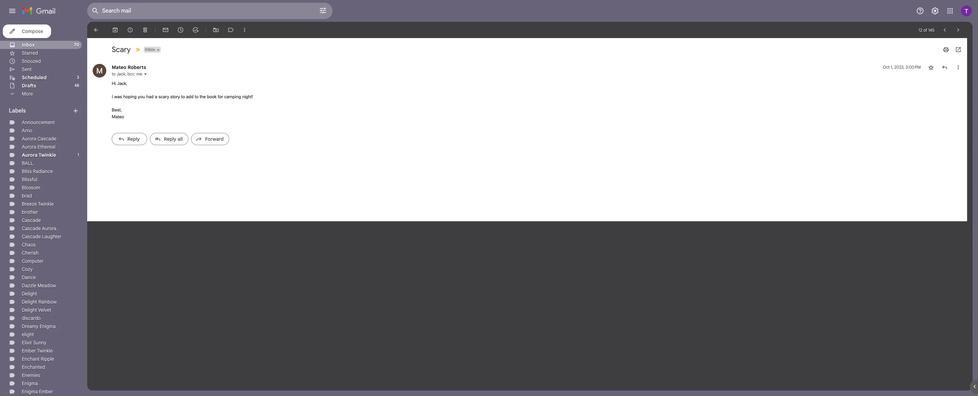Task type: vqa. For each thing, say whether or not it's contained in the screenshot.
leftmost Issa
no



Task type: describe. For each thing, give the bounding box(es) containing it.
mateo roberts
[[112, 64, 146, 71]]

enchanted link
[[22, 365, 45, 371]]

enigma for enigma ember
[[22, 389, 38, 396]]

book
[[207, 94, 217, 99]]

enemies
[[22, 373, 40, 379]]

cascade aurora
[[22, 226, 56, 232]]

dazzle meadow link
[[22, 283, 56, 289]]

advanced search options image
[[316, 4, 330, 17]]

cascade laughter link
[[22, 234, 62, 240]]

the
[[200, 94, 206, 99]]

blissful
[[22, 177, 37, 183]]

scheduled
[[22, 75, 47, 81]]

reply for reply
[[127, 136, 140, 142]]

add
[[186, 94, 193, 99]]

camping
[[224, 94, 241, 99]]

laughter
[[42, 234, 62, 240]]

discardo link
[[22, 316, 41, 322]]

0 vertical spatial enigma
[[40, 324, 56, 330]]

inbox for inbox button
[[145, 47, 155, 52]]

i
[[112, 94, 113, 99]]

sunny
[[33, 340, 46, 346]]

aurora for aurora ethereal
[[22, 144, 36, 150]]

labels
[[9, 108, 26, 114]]

1 horizontal spatial ember
[[39, 389, 53, 396]]

drafts link
[[22, 83, 36, 89]]

1
[[78, 153, 79, 158]]

for
[[218, 94, 223, 99]]

of
[[923, 27, 927, 33]]

0 horizontal spatial to
[[112, 72, 116, 77]]

enigma for enigma "link"
[[22, 381, 38, 387]]

jack,
[[117, 81, 127, 86]]

twinkle for breeze twinkle
[[38, 201, 54, 207]]

sent
[[22, 66, 32, 73]]

computer
[[22, 259, 43, 265]]

reply for reply all
[[164, 136, 176, 142]]

arno link
[[22, 128, 32, 134]]

2023,
[[894, 65, 905, 70]]

3:00 pm
[[906, 65, 921, 70]]

snooze image
[[177, 27, 184, 33]]

reply all
[[164, 136, 183, 142]]

had
[[146, 94, 154, 99]]

back to inbox image
[[93, 27, 99, 33]]

elight link
[[22, 332, 34, 338]]

not starred image
[[928, 64, 934, 71]]

story
[[170, 94, 180, 99]]

bcc:
[[127, 72, 135, 77]]

elixir sunny link
[[22, 340, 46, 346]]

you
[[138, 94, 145, 99]]

2 mateo from the top
[[112, 114, 124, 119]]

twinkle for aurora twinkle
[[39, 152, 56, 158]]

oct
[[883, 65, 890, 70]]

Not starred checkbox
[[928, 64, 934, 71]]

dance
[[22, 275, 36, 281]]

inbox link
[[22, 42, 35, 48]]

delight rainbow
[[22, 299, 57, 306]]

bliss radiance link
[[22, 169, 53, 175]]

70
[[74, 42, 79, 47]]

delight for delight link
[[22, 291, 37, 297]]

rainbow
[[38, 299, 57, 306]]

cascade for cascade link
[[22, 218, 41, 224]]

brad link
[[22, 193, 32, 199]]

oct 1, 2023, 3:00 pm
[[883, 65, 921, 70]]

3
[[77, 75, 79, 80]]

best,
[[112, 108, 122, 113]]

dazzle meadow
[[22, 283, 56, 289]]

delight velvet link
[[22, 308, 51, 314]]

snoozed
[[22, 58, 41, 64]]

inbox for inbox link
[[22, 42, 35, 48]]

enchant ripple
[[22, 357, 54, 363]]

discardo
[[22, 316, 41, 322]]

delight for delight rainbow
[[22, 299, 37, 306]]

compose
[[22, 28, 43, 34]]

reply link
[[112, 133, 147, 145]]

meadow
[[37, 283, 56, 289]]

blissful link
[[22, 177, 37, 183]]

support image
[[916, 7, 924, 15]]

delight link
[[22, 291, 37, 297]]

oct 1, 2023, 3:00 pm cell
[[883, 64, 921, 71]]

48
[[74, 83, 79, 88]]

add to tasks image
[[192, 27, 199, 33]]

0 vertical spatial ember
[[22, 348, 36, 355]]

enchant ripple link
[[22, 357, 54, 363]]

search mail image
[[89, 5, 102, 17]]

announcement link
[[22, 120, 55, 126]]

mark as unread image
[[162, 27, 169, 33]]

scary
[[112, 45, 131, 54]]

,
[[125, 72, 126, 77]]

more
[[22, 91, 33, 97]]



Task type: locate. For each thing, give the bounding box(es) containing it.
brother
[[22, 210, 38, 216]]

delight down dazzle
[[22, 291, 37, 297]]

1 delight from the top
[[22, 291, 37, 297]]

twinkle
[[39, 152, 56, 158], [38, 201, 54, 207], [37, 348, 53, 355]]

to left jack
[[112, 72, 116, 77]]

inbox inside labels navigation
[[22, 42, 35, 48]]

ember down enemies link
[[39, 389, 53, 396]]

None search field
[[87, 3, 332, 19]]

145
[[928, 27, 934, 33]]

scary
[[159, 94, 169, 99]]

forward link
[[191, 133, 229, 145]]

2 reply from the left
[[164, 136, 176, 142]]

bliss
[[22, 169, 32, 175]]

enchanted
[[22, 365, 45, 371]]

sent link
[[22, 66, 32, 73]]

3 delight from the top
[[22, 308, 37, 314]]

cascade up ethereal
[[37, 136, 56, 142]]

a
[[155, 94, 157, 99]]

labels heading
[[9, 108, 72, 114]]

1 horizontal spatial to
[[181, 94, 185, 99]]

delight for delight velvet
[[22, 308, 37, 314]]

cozy link
[[22, 267, 33, 273]]

roberts
[[128, 64, 146, 71]]

2 vertical spatial twinkle
[[37, 348, 53, 355]]

1 vertical spatial delight
[[22, 299, 37, 306]]

aurora
[[22, 136, 36, 142], [22, 144, 36, 150], [22, 152, 37, 158], [42, 226, 56, 232]]

aurora up aurora twinkle link
[[22, 144, 36, 150]]

arno
[[22, 128, 32, 134]]

inbox down delete icon at left top
[[145, 47, 155, 52]]

1 vertical spatial enigma
[[22, 381, 38, 387]]

1 mateo from the top
[[112, 64, 126, 71]]

all
[[178, 136, 183, 142]]

cherish link
[[22, 250, 39, 257]]

aurora for aurora twinkle
[[22, 152, 37, 158]]

delight up discardo link
[[22, 308, 37, 314]]

aurora cascade link
[[22, 136, 56, 142]]

inbox inside inbox button
[[145, 47, 155, 52]]

settings image
[[931, 7, 939, 15]]

aurora for aurora cascade
[[22, 136, 36, 142]]

announcement
[[22, 120, 55, 126]]

0 vertical spatial delight
[[22, 291, 37, 297]]

0 vertical spatial twinkle
[[39, 152, 56, 158]]

ethereal
[[37, 144, 55, 150]]

cascade for cascade laughter
[[22, 234, 41, 240]]

0 horizontal spatial ember
[[22, 348, 36, 355]]

delete image
[[142, 27, 149, 33]]

enigma down enemies
[[22, 381, 38, 387]]

twinkle down ethereal
[[39, 152, 56, 158]]

ripple
[[41, 357, 54, 363]]

0 horizontal spatial reply
[[127, 136, 140, 142]]

twinkle for ember twinkle
[[37, 348, 53, 355]]

to left add
[[181, 94, 185, 99]]

1 vertical spatial mateo
[[112, 114, 124, 119]]

ember up enchant at the bottom
[[22, 348, 36, 355]]

delight down delight link
[[22, 299, 37, 306]]

1 horizontal spatial reply
[[164, 136, 176, 142]]

enigma
[[40, 324, 56, 330], [22, 381, 38, 387], [22, 389, 38, 396]]

to left the
[[195, 94, 198, 99]]

elixir sunny
[[22, 340, 46, 346]]

scheduled link
[[22, 75, 47, 81]]

labels navigation
[[0, 22, 87, 397]]

night!
[[242, 94, 253, 99]]

delight velvet
[[22, 308, 51, 314]]

twinkle up ripple
[[37, 348, 53, 355]]

cascade down cascade link
[[22, 226, 41, 232]]

to
[[112, 72, 116, 77], [181, 94, 185, 99], [195, 94, 198, 99]]

starred
[[22, 50, 38, 56]]

enchant
[[22, 357, 40, 363]]

2 delight from the top
[[22, 299, 37, 306]]

me
[[136, 72, 142, 77]]

gmail image
[[22, 4, 59, 18]]

0 horizontal spatial inbox
[[22, 42, 35, 48]]

cascade for cascade aurora
[[22, 226, 41, 232]]

snoozed link
[[22, 58, 41, 64]]

compose button
[[3, 25, 51, 38]]

cascade
[[37, 136, 56, 142], [22, 218, 41, 224], [22, 226, 41, 232], [22, 234, 41, 240]]

breeze
[[22, 201, 37, 207]]

elixir
[[22, 340, 32, 346]]

1 reply from the left
[[127, 136, 140, 142]]

mateo up jack
[[112, 64, 126, 71]]

radiance
[[33, 169, 53, 175]]

cascade laughter
[[22, 234, 62, 240]]

blossom link
[[22, 185, 40, 191]]

hi
[[112, 81, 116, 86]]

was
[[114, 94, 122, 99]]

ball link
[[22, 160, 33, 167]]

1,
[[891, 65, 893, 70]]

breeze twinkle link
[[22, 201, 54, 207]]

enemies link
[[22, 373, 40, 379]]

2 vertical spatial delight
[[22, 308, 37, 314]]

main menu image
[[8, 7, 16, 15]]

show details image
[[143, 72, 148, 76]]

ball
[[22, 160, 33, 167]]

0 vertical spatial mateo
[[112, 64, 126, 71]]

enigma down enigma "link"
[[22, 389, 38, 396]]

inbox button
[[144, 47, 156, 53]]

2 vertical spatial enigma
[[22, 389, 38, 396]]

Search mail text field
[[102, 7, 300, 14]]

dreamy
[[22, 324, 38, 330]]

computer link
[[22, 259, 43, 265]]

aurora down arno
[[22, 136, 36, 142]]

blossom
[[22, 185, 40, 191]]

dazzle
[[22, 283, 36, 289]]

1 vertical spatial twinkle
[[38, 201, 54, 207]]

bliss radiance
[[22, 169, 53, 175]]

inbox
[[22, 42, 35, 48], [145, 47, 155, 52]]

reply all link
[[150, 133, 188, 145]]

cascade up the chaos link
[[22, 234, 41, 240]]

12
[[919, 27, 922, 33]]

1 horizontal spatial inbox
[[145, 47, 155, 52]]

archive image
[[112, 27, 119, 33]]

aurora up laughter
[[42, 226, 56, 232]]

reply inside 'link'
[[164, 136, 176, 142]]

breeze twinkle
[[22, 201, 54, 207]]

enigma ember link
[[22, 389, 53, 396]]

more image
[[241, 27, 248, 33]]

move to image
[[213, 27, 219, 33]]

mateo down the best,
[[112, 114, 124, 119]]

1 vertical spatial ember
[[39, 389, 53, 396]]

aurora cascade
[[22, 136, 56, 142]]

delight rainbow link
[[22, 299, 57, 306]]

dreamy enigma
[[22, 324, 56, 330]]

starred link
[[22, 50, 38, 56]]

enigma down the "velvet"
[[40, 324, 56, 330]]

aurora up ball link
[[22, 152, 37, 158]]

aurora ethereal link
[[22, 144, 55, 150]]

report spam image
[[127, 27, 134, 33]]

i was hoping you had a scary story to add to the book for camping night!
[[112, 94, 253, 99]]

hoping
[[123, 94, 137, 99]]

drafts
[[22, 83, 36, 89]]

12 of 145
[[919, 27, 934, 33]]

dance link
[[22, 275, 36, 281]]

2 horizontal spatial to
[[195, 94, 198, 99]]

cascade aurora link
[[22, 226, 56, 232]]

chaos link
[[22, 242, 36, 248]]

enigma link
[[22, 381, 38, 387]]

twinkle right breeze
[[38, 201, 54, 207]]

cascade down brother link
[[22, 218, 41, 224]]

labels image
[[228, 27, 234, 33]]

inbox up starred link
[[22, 42, 35, 48]]

enigma ember
[[22, 389, 53, 396]]

aurora twinkle
[[22, 152, 56, 158]]

cascade link
[[22, 218, 41, 224]]

forward
[[205, 136, 224, 142]]



